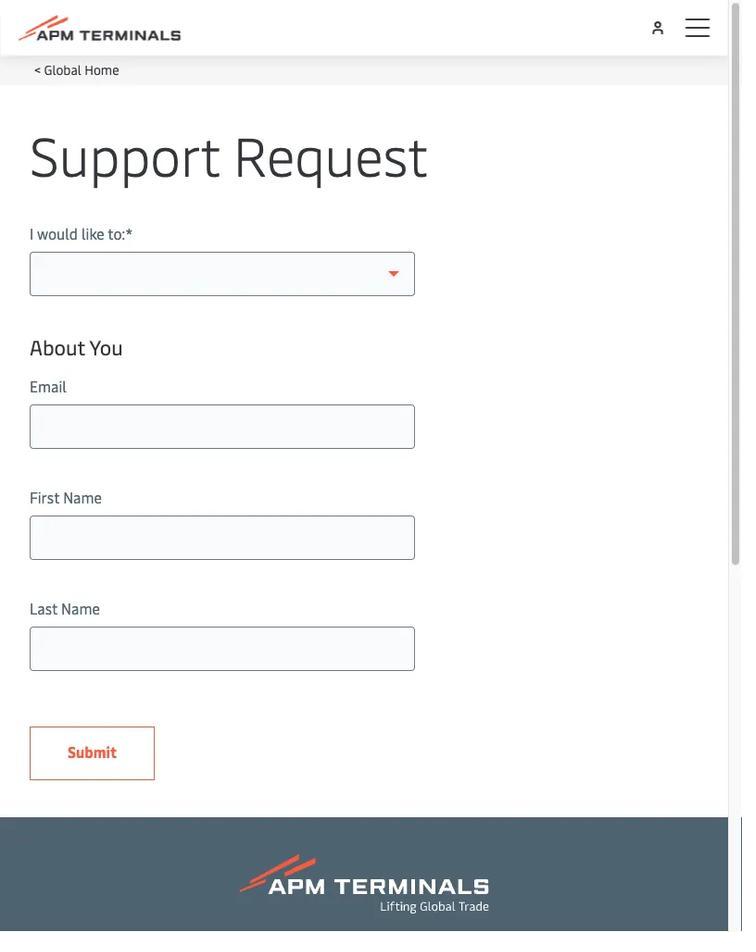 Task type: vqa. For each thing, say whether or not it's contained in the screenshot.
the leftmost Terminals
no



Task type: describe. For each thing, give the bounding box(es) containing it.
would
[[37, 224, 78, 244]]

support request
[[30, 117, 428, 190]]

global home link
[[44, 60, 119, 78]]

i
[[30, 224, 34, 244]]

support
[[30, 117, 220, 190]]

last name
[[30, 599, 100, 619]]

<
[[34, 60, 41, 78]]

first
[[30, 488, 60, 508]]

apmt footer logo image
[[240, 855, 489, 914]]

< global home
[[34, 60, 119, 78]]

Email text field
[[30, 405, 415, 449]]

request
[[234, 117, 428, 190]]

Last Name text field
[[30, 627, 415, 672]]

global
[[44, 60, 81, 78]]



Task type: locate. For each thing, give the bounding box(es) containing it.
name for first name
[[63, 488, 102, 508]]

to:
[[108, 224, 125, 244]]

1 vertical spatial name
[[61, 599, 100, 619]]

about you
[[30, 333, 123, 361]]

None submit
[[30, 727, 155, 781]]

name right the 'last'
[[61, 599, 100, 619]]

home
[[85, 60, 119, 78]]

email
[[30, 377, 67, 396]]

0 vertical spatial name
[[63, 488, 102, 508]]

last
[[30, 599, 58, 619]]

name
[[63, 488, 102, 508], [61, 599, 100, 619]]

First Name text field
[[30, 516, 415, 560]]

name right first at the left of the page
[[63, 488, 102, 508]]

you
[[89, 333, 123, 361]]

name for last name
[[61, 599, 100, 619]]

i would like to:
[[30, 224, 125, 244]]

like
[[81, 224, 104, 244]]

about
[[30, 333, 85, 361]]

first name
[[30, 488, 102, 508]]



